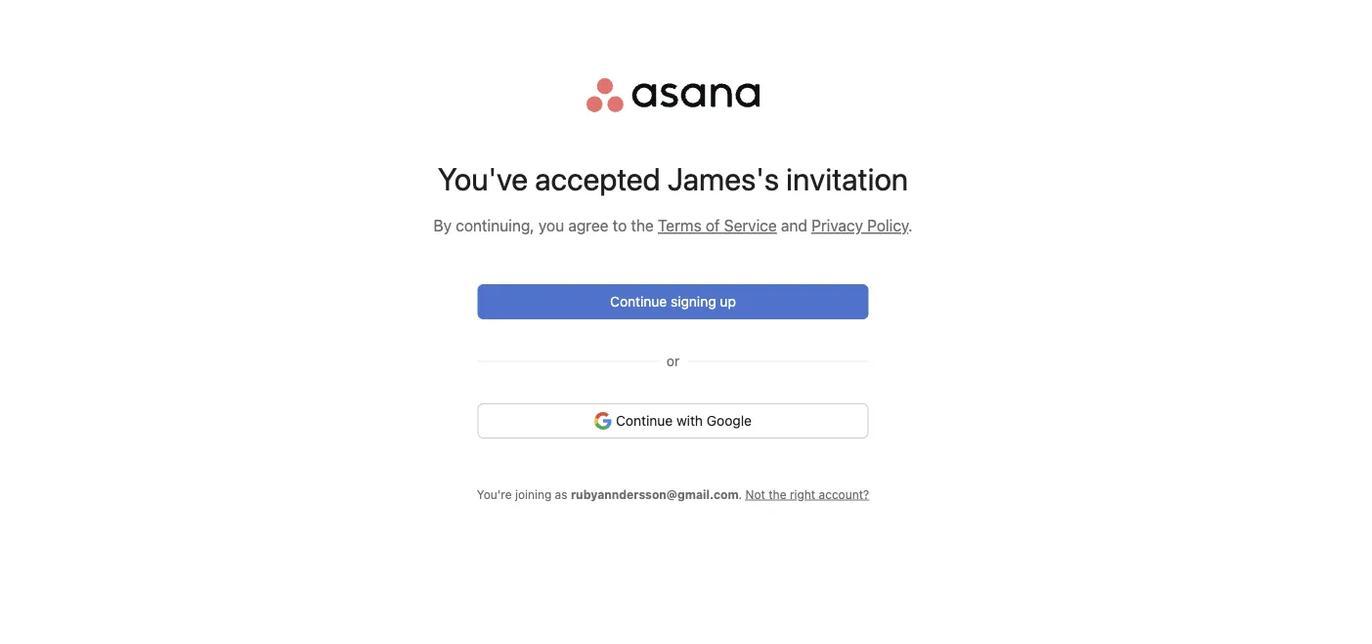 Task type: describe. For each thing, give the bounding box(es) containing it.
or
[[667, 353, 680, 370]]

continuing,
[[456, 217, 534, 235]]

continue with google button
[[478, 404, 869, 439]]

privacy
[[812, 217, 863, 235]]

not the right account? button
[[745, 488, 869, 502]]

signing
[[671, 294, 716, 310]]

you
[[539, 217, 564, 235]]

james's invitation
[[667, 160, 908, 197]]

with
[[676, 413, 703, 429]]

service
[[724, 217, 777, 235]]

1 horizontal spatial the
[[769, 488, 787, 502]]

you're
[[477, 488, 512, 502]]

terms
[[658, 217, 702, 235]]

joining
[[515, 488, 552, 502]]

as
[[555, 488, 568, 502]]

continue signing up
[[610, 294, 736, 310]]

rubyanndersson@gmail.com
[[571, 488, 739, 502]]

1 horizontal spatial .
[[908, 217, 913, 235]]

you've
[[438, 160, 528, 197]]

google
[[707, 413, 752, 429]]

by
[[433, 217, 452, 235]]

right
[[790, 488, 815, 502]]



Task type: locate. For each thing, give the bounding box(es) containing it.
terms of service link
[[658, 217, 777, 235]]

continue inside button
[[610, 294, 667, 310]]

continue left with
[[616, 413, 673, 429]]

continue inside button
[[616, 413, 673, 429]]

1 vertical spatial continue
[[616, 413, 673, 429]]

policy
[[867, 217, 908, 235]]

0 horizontal spatial the
[[631, 217, 654, 235]]

not
[[745, 488, 765, 502]]

1 vertical spatial the
[[769, 488, 787, 502]]

. right privacy
[[908, 217, 913, 235]]

.
[[908, 217, 913, 235], [739, 488, 742, 502]]

continue for continue signing up
[[610, 294, 667, 310]]

up
[[720, 294, 736, 310]]

the right to
[[631, 217, 654, 235]]

continue
[[610, 294, 667, 310], [616, 413, 673, 429]]

asana logo image
[[587, 78, 759, 112]]

continue with google
[[616, 413, 752, 429]]

you've accepted james's invitation
[[438, 160, 908, 197]]

continue left signing
[[610, 294, 667, 310]]

continue signing up button
[[478, 284, 869, 320]]

the
[[631, 217, 654, 235], [769, 488, 787, 502]]

of
[[706, 217, 720, 235]]

accepted
[[535, 160, 661, 197]]

0 vertical spatial .
[[908, 217, 913, 235]]

privacy policy link
[[812, 217, 908, 235]]

to
[[613, 217, 627, 235]]

account?
[[819, 488, 869, 502]]

0 vertical spatial continue
[[610, 294, 667, 310]]

by continuing, you agree to the terms of service and privacy policy .
[[433, 217, 913, 235]]

you're joining as rubyanndersson@gmail.com . not the right account?
[[477, 488, 869, 502]]

agree
[[568, 217, 609, 235]]

and
[[781, 217, 807, 235]]

1 vertical spatial .
[[739, 488, 742, 502]]

0 vertical spatial the
[[631, 217, 654, 235]]

. left "not" on the right of page
[[739, 488, 742, 502]]

0 horizontal spatial .
[[739, 488, 742, 502]]

the right "not" on the right of page
[[769, 488, 787, 502]]

continue for continue with google
[[616, 413, 673, 429]]



Task type: vqa. For each thing, say whether or not it's contained in the screenshot.
Policy
yes



